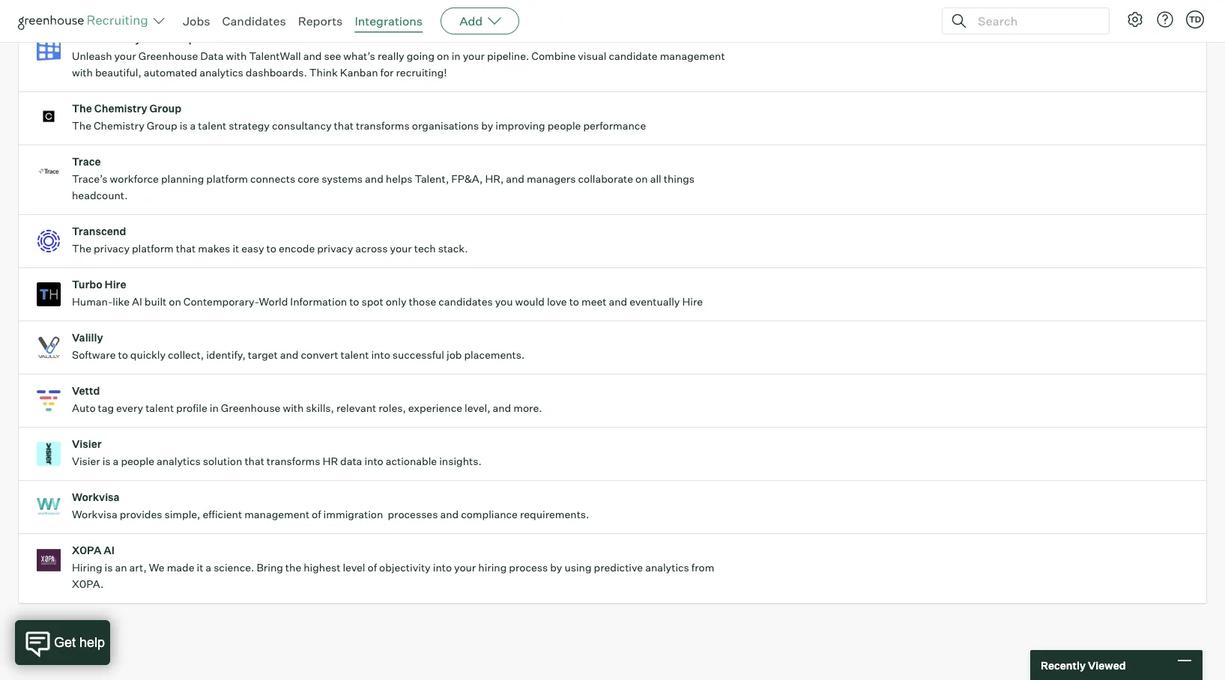 Task type: locate. For each thing, give the bounding box(es) containing it.
that right consultancy
[[334, 119, 354, 132]]

kanban
[[340, 66, 378, 79]]

0 horizontal spatial people
[[121, 455, 154, 468]]

x0pa
[[72, 544, 101, 557]]

0 vertical spatial people
[[548, 119, 581, 132]]

1 vertical spatial analytics
[[157, 455, 201, 468]]

0 vertical spatial by
[[129, 32, 141, 45]]

2 vertical spatial into
[[433, 562, 452, 575]]

world
[[259, 295, 288, 309]]

your left pipeline.
[[463, 50, 485, 63]]

on inside "turbo hire human-like ai built on contemporary-world information to spot only those candidates you would love to meet and eventually hire"
[[169, 295, 181, 309]]

analytics down data
[[200, 66, 243, 79]]

2 horizontal spatial talent
[[341, 349, 369, 362]]

into left successful
[[371, 349, 390, 362]]

1 horizontal spatial a
[[190, 119, 196, 132]]

to right easy
[[267, 242, 277, 255]]

the
[[72, 102, 92, 115], [72, 119, 91, 132], [72, 242, 91, 255]]

1 vertical spatial platform
[[132, 242, 174, 255]]

is down tag
[[102, 455, 111, 468]]

performance
[[583, 119, 646, 132]]

0 vertical spatial chemistry
[[94, 102, 147, 115]]

2 horizontal spatial by
[[550, 562, 562, 575]]

by inside x0pa ai hiring is an art, we made it a science. bring the highest level of objectivity into your hiring process by using predictive analytics from x0pa.
[[550, 562, 562, 575]]

chemistry
[[94, 102, 147, 115], [94, 119, 144, 132]]

1 vertical spatial hire
[[682, 295, 703, 309]]

to inside valilly software to quickly collect, identify, target and convert talent into successful job placements.
[[118, 349, 128, 362]]

1 horizontal spatial privacy
[[317, 242, 353, 255]]

greenhouse inside unleash your greenhouse data with talentwall and see what's really going on in your pipeline. combine visual candidate management with beautiful, automated analytics dashboards. think kanban for recruiting!
[[138, 50, 198, 63]]

2 horizontal spatial with
[[283, 402, 304, 415]]

analytics inside visier visier is a people analytics solution that transforms hr data into actionable insights.
[[157, 455, 201, 468]]

0 vertical spatial analytics
[[200, 66, 243, 79]]

configure image
[[1127, 10, 1145, 28]]

visier
[[72, 438, 102, 451], [72, 455, 100, 468]]

hire
[[105, 278, 126, 291], [682, 295, 703, 309]]

into
[[371, 349, 390, 362], [365, 455, 384, 468], [433, 562, 452, 575]]

experience
[[408, 402, 463, 415]]

1 horizontal spatial ai
[[132, 295, 142, 309]]

on
[[437, 50, 449, 63], [636, 173, 648, 186], [169, 295, 181, 309]]

1 vertical spatial a
[[113, 455, 119, 468]]

management inside workvisa workvisa provides simple, efficient management of immigration  processes and compliance requirements.
[[244, 508, 310, 521]]

is inside the chemistry group the chemistry group is a talent strategy consultancy that transforms organisations by improving people performance
[[180, 119, 188, 132]]

transforms
[[356, 119, 410, 132], [267, 455, 320, 468]]

management right candidate
[[660, 50, 725, 63]]

analytics left "solution"
[[157, 455, 201, 468]]

integrations link
[[355, 13, 423, 28]]

0 vertical spatial that
[[334, 119, 354, 132]]

it inside transcend the privacy platform that makes it easy to encode privacy across your tech stack.
[[233, 242, 239, 255]]

recently
[[1041, 659, 1086, 672]]

2 vertical spatial the
[[72, 242, 91, 255]]

privacy left across
[[317, 242, 353, 255]]

that inside the chemistry group the chemistry group is a talent strategy consultancy that transforms organisations by improving people performance
[[334, 119, 354, 132]]

greenhouse inside vettd auto tag every talent profile in greenhouse with skills, relevant roles, experience level, and more.
[[221, 402, 281, 415]]

0 vertical spatial in
[[452, 50, 461, 63]]

0 horizontal spatial on
[[169, 295, 181, 309]]

skills,
[[306, 402, 334, 415]]

1 vertical spatial talentwall
[[249, 50, 301, 63]]

recently viewed
[[1041, 659, 1126, 672]]

0 vertical spatial ai
[[132, 295, 142, 309]]

a down tag
[[113, 455, 119, 468]]

management inside unleash your greenhouse data with talentwall and see what's really going on in your pipeline. combine visual candidate management with beautiful, automated analytics dashboards. think kanban for recruiting!
[[660, 50, 725, 63]]

talent left the strategy
[[198, 119, 227, 132]]

by left improving
[[481, 119, 493, 132]]

hr
[[323, 455, 338, 468]]

in right profile
[[210, 402, 219, 415]]

in right going
[[452, 50, 461, 63]]

on right built
[[169, 295, 181, 309]]

into inside valilly software to quickly collect, identify, target and convert talent into successful job placements.
[[371, 349, 390, 362]]

0 vertical spatial platform
[[206, 173, 248, 186]]

it left easy
[[233, 242, 239, 255]]

0 horizontal spatial transforms
[[267, 455, 320, 468]]

0 vertical spatial the
[[72, 102, 92, 115]]

ai inside "turbo hire human-like ai built on contemporary-world information to spot only those candidates you would love to meet and eventually hire"
[[132, 295, 142, 309]]

on right going
[[437, 50, 449, 63]]

chemistry down beautiful,
[[94, 102, 147, 115]]

greenhouse up visier visier is a people analytics solution that transforms hr data into actionable insights. in the bottom of the page
[[221, 402, 281, 415]]

0 vertical spatial talent
[[198, 119, 227, 132]]

that
[[334, 119, 354, 132], [176, 242, 196, 255], [245, 455, 264, 468]]

on inside trace trace's workforce planning platform connects core systems and helps talent, fp&a, hr, and managers collaborate on all things headcount.
[[636, 173, 648, 186]]

2 vertical spatial that
[[245, 455, 264, 468]]

your left the tech
[[390, 242, 412, 255]]

1 horizontal spatial greenhouse
[[221, 402, 281, 415]]

with left skills,
[[283, 402, 304, 415]]

it
[[233, 242, 239, 255], [197, 562, 203, 575]]

of inside workvisa workvisa provides simple, efficient management of immigration  processes and compliance requirements.
[[312, 508, 321, 521]]

2 horizontal spatial a
[[206, 562, 211, 575]]

customer-
[[210, 34, 257, 45]]

0 vertical spatial visier
[[72, 438, 102, 451]]

transcend
[[72, 225, 126, 238]]

2 vertical spatial on
[[169, 295, 181, 309]]

beautiful,
[[95, 66, 141, 79]]

1 vertical spatial ai
[[104, 544, 115, 557]]

into right the objectivity
[[433, 562, 452, 575]]

ai right like on the left
[[132, 295, 142, 309]]

more.
[[514, 402, 542, 415]]

1 vertical spatial by
[[481, 119, 493, 132]]

2 vertical spatial talent
[[146, 402, 174, 415]]

reports
[[298, 13, 343, 28]]

vettd
[[72, 385, 100, 398]]

0 horizontal spatial greenhouse
[[138, 50, 198, 63]]

trace
[[72, 155, 101, 168]]

highest
[[304, 562, 341, 575]]

transforms up trace trace's workforce planning platform connects core systems and helps talent, fp&a, hr, and managers collaborate on all things headcount.
[[356, 119, 410, 132]]

turbo hire human-like ai built on contemporary-world information to spot only those candidates you would love to meet and eventually hire
[[72, 278, 703, 309]]

0 horizontal spatial it
[[197, 562, 203, 575]]

with
[[226, 50, 247, 63], [72, 66, 93, 79], [283, 402, 304, 415]]

an
[[115, 562, 127, 575]]

1 horizontal spatial with
[[226, 50, 247, 63]]

1 vertical spatial chemistry
[[94, 119, 144, 132]]

pipeline.
[[487, 50, 529, 63]]

platform
[[206, 173, 248, 186], [132, 242, 174, 255]]

bring
[[257, 562, 283, 575]]

a up planning
[[190, 119, 196, 132]]

workvisa
[[72, 491, 120, 504], [72, 508, 117, 521]]

think
[[309, 66, 338, 79]]

that left makes
[[176, 242, 196, 255]]

and right meet
[[609, 295, 628, 309]]

automated
[[144, 66, 197, 79]]

1 vertical spatial that
[[176, 242, 196, 255]]

into inside x0pa ai hiring is an art, we made it a science. bring the highest level of objectivity into your hiring process by using predictive analytics from x0pa.
[[433, 562, 452, 575]]

identify,
[[206, 349, 246, 362]]

1 vertical spatial greenhouse
[[221, 402, 281, 415]]

on left "all"
[[636, 173, 648, 186]]

2 horizontal spatial on
[[636, 173, 648, 186]]

2 horizontal spatial that
[[334, 119, 354, 132]]

greenhouse recruiting image
[[18, 12, 153, 30]]

ai
[[132, 295, 142, 309], [104, 544, 115, 557]]

in inside unleash your greenhouse data with talentwall and see what's really going on in your pipeline. combine visual candidate management with beautiful, automated analytics dashboards. think kanban for recruiting!
[[452, 50, 461, 63]]

platform right planning
[[206, 173, 248, 186]]

1 vertical spatial it
[[197, 562, 203, 575]]

analytics left from at the bottom right
[[646, 562, 689, 575]]

insights.
[[439, 455, 482, 468]]

2 vertical spatial is
[[105, 562, 113, 575]]

0 vertical spatial a
[[190, 119, 196, 132]]

of right level
[[368, 562, 377, 575]]

that right "solution"
[[245, 455, 264, 468]]

talent inside the chemistry group the chemistry group is a talent strategy consultancy that transforms organisations by improving people performance
[[198, 119, 227, 132]]

1 vertical spatial is
[[102, 455, 111, 468]]

0 horizontal spatial of
[[312, 508, 321, 521]]

2 visier from the top
[[72, 455, 100, 468]]

0 vertical spatial on
[[437, 50, 449, 63]]

people right improving
[[548, 119, 581, 132]]

0 vertical spatial of
[[312, 508, 321, 521]]

0 horizontal spatial a
[[113, 455, 119, 468]]

2 vertical spatial by
[[550, 562, 562, 575]]

a inside visier visier is a people analytics solution that transforms hr data into actionable insights.
[[113, 455, 119, 468]]

of up highest
[[312, 508, 321, 521]]

is left an at the left bottom
[[105, 562, 113, 575]]

1 horizontal spatial hire
[[682, 295, 703, 309]]

td button
[[1187, 10, 1205, 28]]

transforms left hr
[[267, 455, 320, 468]]

a inside the chemistry group the chemistry group is a talent strategy consultancy that transforms organisations by improving people performance
[[190, 119, 196, 132]]

1 vertical spatial visier
[[72, 455, 100, 468]]

3 the from the top
[[72, 242, 91, 255]]

it right the made
[[197, 562, 203, 575]]

0 vertical spatial into
[[371, 349, 390, 362]]

0 horizontal spatial hire
[[105, 278, 126, 291]]

talentwall
[[72, 32, 126, 45], [249, 50, 301, 63]]

your
[[114, 50, 136, 63], [463, 50, 485, 63], [390, 242, 412, 255], [454, 562, 476, 575]]

systems
[[322, 173, 363, 186]]

1 horizontal spatial platform
[[206, 173, 248, 186]]

hire right eventually
[[682, 295, 703, 309]]

and right the processes
[[440, 508, 459, 521]]

0 vertical spatial management
[[660, 50, 725, 63]]

0 vertical spatial workvisa
[[72, 491, 120, 504]]

0 vertical spatial group
[[150, 102, 181, 115]]

with down unleash
[[72, 66, 93, 79]]

unleash
[[72, 50, 112, 63]]

privacy
[[94, 242, 130, 255], [317, 242, 353, 255]]

1 vertical spatial management
[[244, 508, 310, 521]]

talentwall up unleash
[[72, 32, 126, 45]]

talentwall up dashboards.
[[249, 50, 301, 63]]

1 horizontal spatial by
[[481, 119, 493, 132]]

talent
[[198, 119, 227, 132], [341, 349, 369, 362], [146, 402, 174, 415]]

platform inside trace trace's workforce planning platform connects core systems and helps talent, fp&a, hr, and managers collaborate on all things headcount.
[[206, 173, 248, 186]]

2 privacy from the left
[[317, 242, 353, 255]]

0 horizontal spatial that
[[176, 242, 196, 255]]

in
[[452, 50, 461, 63], [210, 402, 219, 415]]

0 horizontal spatial with
[[72, 66, 93, 79]]

helps
[[386, 173, 413, 186]]

1 vertical spatial the
[[72, 119, 91, 132]]

talent inside valilly software to quickly collect, identify, target and convert talent into successful job placements.
[[341, 349, 369, 362]]

0 vertical spatial transforms
[[356, 119, 410, 132]]

platform up built
[[132, 242, 174, 255]]

1 horizontal spatial in
[[452, 50, 461, 63]]

a left science.
[[206, 562, 211, 575]]

group
[[150, 102, 181, 115], [147, 119, 177, 132]]

to
[[267, 242, 277, 255], [349, 295, 359, 309], [569, 295, 579, 309], [118, 349, 128, 362]]

transcend the privacy platform that makes it easy to encode privacy across your tech stack.
[[72, 225, 468, 255]]

your left hiring
[[454, 562, 476, 575]]

1 vertical spatial of
[[368, 562, 377, 575]]

2 vertical spatial a
[[206, 562, 211, 575]]

by left 'crosschq'
[[129, 32, 141, 45]]

would
[[515, 295, 545, 309]]

improving
[[496, 119, 545, 132]]

0 horizontal spatial management
[[244, 508, 310, 521]]

those
[[409, 295, 436, 309]]

2 vertical spatial analytics
[[646, 562, 689, 575]]

a
[[190, 119, 196, 132], [113, 455, 119, 468], [206, 562, 211, 575]]

privacy down transcend
[[94, 242, 130, 255]]

2 the from the top
[[72, 119, 91, 132]]

like
[[113, 295, 130, 309]]

is up planning
[[180, 119, 188, 132]]

efficient
[[203, 508, 242, 521]]

1 visier from the top
[[72, 438, 102, 451]]

0 horizontal spatial ai
[[104, 544, 115, 557]]

into right the "data"
[[365, 455, 384, 468]]

0 vertical spatial with
[[226, 50, 247, 63]]

talent right convert
[[341, 349, 369, 362]]

trace trace's workforce planning platform connects core systems and helps talent, fp&a, hr, and managers collaborate on all things headcount.
[[72, 155, 695, 202]]

1 vertical spatial talent
[[341, 349, 369, 362]]

1 horizontal spatial it
[[233, 242, 239, 255]]

0 vertical spatial greenhouse
[[138, 50, 198, 63]]

1 vertical spatial in
[[210, 402, 219, 415]]

into inside visier visier is a people analytics solution that transforms hr data into actionable insights.
[[365, 455, 384, 468]]

the
[[285, 562, 301, 575]]

visier visier is a people analytics solution that transforms hr data into actionable insights.
[[72, 438, 482, 468]]

0 vertical spatial it
[[233, 242, 239, 255]]

by left using
[[550, 562, 562, 575]]

add button
[[441, 7, 520, 34]]

science.
[[214, 562, 254, 575]]

roles,
[[379, 402, 406, 415]]

1 vertical spatial transforms
[[267, 455, 320, 468]]

1 vertical spatial into
[[365, 455, 384, 468]]

1 vertical spatial on
[[636, 173, 648, 186]]

1 workvisa from the top
[[72, 491, 120, 504]]

and right target
[[280, 349, 299, 362]]

to left quickly
[[118, 349, 128, 362]]

chemistry up trace
[[94, 119, 144, 132]]

1 horizontal spatial management
[[660, 50, 725, 63]]

greenhouse up automated
[[138, 50, 198, 63]]

and right level,
[[493, 402, 511, 415]]

0 horizontal spatial by
[[129, 32, 141, 45]]

1 vertical spatial people
[[121, 455, 154, 468]]

analytics
[[200, 66, 243, 79], [157, 455, 201, 468], [646, 562, 689, 575]]

0 vertical spatial is
[[180, 119, 188, 132]]

1 horizontal spatial of
[[368, 562, 377, 575]]

1 horizontal spatial transforms
[[356, 119, 410, 132]]

1 vertical spatial workvisa
[[72, 508, 117, 521]]

management up the bring
[[244, 508, 310, 521]]

0 horizontal spatial platform
[[132, 242, 174, 255]]

ai right x0pa at the bottom of the page
[[104, 544, 115, 557]]

talent inside vettd auto tag every talent profile in greenhouse with skills, relevant roles, experience level, and more.
[[146, 402, 174, 415]]

in inside vettd auto tag every talent profile in greenhouse with skills, relevant roles, experience level, and more.
[[210, 402, 219, 415]]

1 horizontal spatial talent
[[198, 119, 227, 132]]

0 horizontal spatial talent
[[146, 402, 174, 415]]

and up think
[[303, 50, 322, 63]]

dashboards.
[[246, 66, 307, 79]]

made
[[167, 562, 195, 575]]

0 vertical spatial talentwall
[[72, 32, 126, 45]]

process
[[509, 562, 548, 575]]

2 vertical spatial with
[[283, 402, 304, 415]]

your inside transcend the privacy platform that makes it easy to encode privacy across your tech stack.
[[390, 242, 412, 255]]

hire up like on the left
[[105, 278, 126, 291]]

0 horizontal spatial privacy
[[94, 242, 130, 255]]

headcount.
[[72, 189, 128, 202]]

1 horizontal spatial that
[[245, 455, 264, 468]]

to left spot
[[349, 295, 359, 309]]

that inside visier visier is a people analytics solution that transforms hr data into actionable insights.
[[245, 455, 264, 468]]

and inside unleash your greenhouse data with talentwall and see what's really going on in your pipeline. combine visual candidate management with beautiful, automated analytics dashboards. think kanban for recruiting!
[[303, 50, 322, 63]]

talent right every
[[146, 402, 174, 415]]

data
[[200, 50, 224, 63]]

with down the customer-
[[226, 50, 247, 63]]

and inside workvisa workvisa provides simple, efficient management of immigration  processes and compliance requirements.
[[440, 508, 459, 521]]

1 horizontal spatial talentwall
[[249, 50, 301, 63]]

that inside transcend the privacy platform that makes it easy to encode privacy across your tech stack.
[[176, 242, 196, 255]]

1 horizontal spatial on
[[437, 50, 449, 63]]

job
[[447, 349, 462, 362]]

people up provides
[[121, 455, 154, 468]]

with inside vettd auto tag every talent profile in greenhouse with skills, relevant roles, experience level, and more.
[[283, 402, 304, 415]]

1 horizontal spatial people
[[548, 119, 581, 132]]

and inside valilly software to quickly collect, identify, target and convert talent into successful job placements.
[[280, 349, 299, 362]]



Task type: describe. For each thing, give the bounding box(es) containing it.
you
[[495, 295, 513, 309]]

for
[[380, 66, 394, 79]]

easy
[[242, 242, 264, 255]]

it inside x0pa ai hiring is an art, we made it a science. bring the highest level of objectivity into your hiring process by using predictive analytics from x0pa.
[[197, 562, 203, 575]]

target
[[248, 349, 278, 362]]

of inside x0pa ai hiring is an art, we made it a science. bring the highest level of objectivity into your hiring process by using predictive analytics from x0pa.
[[368, 562, 377, 575]]

built
[[145, 295, 167, 309]]

spot
[[362, 295, 384, 309]]

planning
[[161, 173, 204, 186]]

recruiting!
[[396, 66, 447, 79]]

hr,
[[485, 173, 504, 186]]

your inside x0pa ai hiring is an art, we made it a science. bring the highest level of objectivity into your hiring process by using predictive analytics from x0pa.
[[454, 562, 476, 575]]

to right love
[[569, 295, 579, 309]]

and inside "turbo hire human-like ai built on contemporary-world information to spot only those candidates you would love to meet and eventually hire"
[[609, 295, 628, 309]]

analytics inside unleash your greenhouse data with talentwall and see what's really going on in your pipeline. combine visual candidate management with beautiful, automated analytics dashboards. think kanban for recruiting!
[[200, 66, 243, 79]]

all
[[650, 173, 662, 186]]

your up beautiful,
[[114, 50, 136, 63]]

level,
[[465, 402, 491, 415]]

people inside the chemistry group the chemistry group is a talent strategy consultancy that transforms organisations by improving people performance
[[548, 119, 581, 132]]

valilly
[[72, 331, 103, 345]]

core
[[298, 173, 319, 186]]

compliance
[[461, 508, 518, 521]]

provides
[[120, 508, 162, 521]]

managers
[[527, 173, 576, 186]]

transforms inside visier visier is a people analytics solution that transforms hr data into actionable insights.
[[267, 455, 320, 468]]

quickly
[[130, 349, 166, 362]]

across
[[356, 242, 388, 255]]

strategy
[[229, 119, 270, 132]]

people inside visier visier is a people analytics solution that transforms hr data into actionable insights.
[[121, 455, 154, 468]]

x0pa ai hiring is an art, we made it a science. bring the highest level of objectivity into your hiring process by using predictive analytics from x0pa.
[[72, 544, 715, 591]]

actionable
[[386, 455, 437, 468]]

level
[[343, 562, 365, 575]]

transforms inside the chemistry group the chemistry group is a talent strategy consultancy that transforms organisations by improving people performance
[[356, 119, 410, 132]]

things
[[664, 173, 695, 186]]

stack.
[[438, 242, 468, 255]]

on inside unleash your greenhouse data with talentwall and see what's really going on in your pipeline. combine visual candidate management with beautiful, automated analytics dashboards. think kanban for recruiting!
[[437, 50, 449, 63]]

placements.
[[464, 349, 525, 362]]

0 vertical spatial hire
[[105, 278, 126, 291]]

makes
[[198, 242, 230, 255]]

candidates
[[222, 13, 286, 28]]

add
[[460, 13, 483, 28]]

requirements.
[[520, 508, 589, 521]]

to inside transcend the privacy platform that makes it easy to encode privacy across your tech stack.
[[267, 242, 277, 255]]

simple,
[[165, 508, 200, 521]]

1 vertical spatial group
[[147, 119, 177, 132]]

1 privacy from the left
[[94, 242, 130, 255]]

processes
[[388, 508, 438, 521]]

preferred
[[257, 34, 298, 45]]

collaborate
[[578, 173, 633, 186]]

candidates link
[[222, 13, 286, 28]]

collect,
[[168, 349, 204, 362]]

is inside x0pa ai hiring is an art, we made it a science. bring the highest level of objectivity into your hiring process by using predictive analytics from x0pa.
[[105, 562, 113, 575]]

ai inside x0pa ai hiring is an art, we made it a science. bring the highest level of objectivity into your hiring process by using predictive analytics from x0pa.
[[104, 544, 115, 557]]

what's
[[344, 50, 375, 63]]

tech
[[414, 242, 436, 255]]

integrations
[[355, 13, 423, 28]]

successful
[[393, 349, 444, 362]]

relevant
[[337, 402, 376, 415]]

eventually
[[630, 295, 680, 309]]

2 workvisa from the top
[[72, 508, 117, 521]]

customer-preferred
[[210, 34, 298, 45]]

connects
[[250, 173, 295, 186]]

jobs
[[183, 13, 210, 28]]

analytics inside x0pa ai hiring is an art, we made it a science. bring the highest level of objectivity into your hiring process by using predictive analytics from x0pa.
[[646, 562, 689, 575]]

auto
[[72, 402, 96, 415]]

talentwall by crosschq
[[72, 32, 192, 45]]

trace's
[[72, 173, 108, 186]]

vettd auto tag every talent profile in greenhouse with skills, relevant roles, experience level, and more.
[[72, 385, 542, 415]]

reports link
[[298, 13, 343, 28]]

workvisa workvisa provides simple, efficient management of immigration  processes and compliance requirements.
[[72, 491, 589, 521]]

is inside visier visier is a people analytics solution that transforms hr data into actionable insights.
[[102, 455, 111, 468]]

the inside transcend the privacy platform that makes it easy to encode privacy across your tech stack.
[[72, 242, 91, 255]]

and inside vettd auto tag every talent profile in greenhouse with skills, relevant roles, experience level, and more.
[[493, 402, 511, 415]]

solution
[[203, 455, 242, 468]]

0 horizontal spatial talentwall
[[72, 32, 126, 45]]

contemporary-
[[184, 295, 259, 309]]

1 the from the top
[[72, 102, 92, 115]]

hiring
[[478, 562, 507, 575]]

art,
[[129, 562, 147, 575]]

talent,
[[415, 173, 449, 186]]

candidate
[[609, 50, 658, 63]]

see
[[324, 50, 341, 63]]

data
[[340, 455, 362, 468]]

platform inside transcend the privacy platform that makes it easy to encode privacy across your tech stack.
[[132, 242, 174, 255]]

combine
[[532, 50, 576, 63]]

crosschq
[[143, 32, 192, 45]]

we
[[149, 562, 165, 575]]

love
[[547, 295, 567, 309]]

talentwall inside unleash your greenhouse data with talentwall and see what's really going on in your pipeline. combine visual candidate management with beautiful, automated analytics dashboards. think kanban for recruiting!
[[249, 50, 301, 63]]

human-
[[72, 295, 113, 309]]

convert
[[301, 349, 338, 362]]

and right hr,
[[506, 173, 525, 186]]

information
[[290, 295, 347, 309]]

hiring
[[72, 562, 102, 575]]

Search text field
[[974, 10, 1096, 32]]

x0pa.
[[72, 578, 104, 591]]

a inside x0pa ai hiring is an art, we made it a science. bring the highest level of objectivity into your hiring process by using predictive analytics from x0pa.
[[206, 562, 211, 575]]

encode
[[279, 242, 315, 255]]

unleash your greenhouse data with talentwall and see what's really going on in your pipeline. combine visual candidate management with beautiful, automated analytics dashboards. think kanban for recruiting!
[[72, 50, 725, 79]]

and left helps
[[365, 173, 384, 186]]

the chemistry group the chemistry group is a talent strategy consultancy that transforms organisations by improving people performance
[[72, 102, 646, 132]]

by inside the chemistry group the chemistry group is a talent strategy consultancy that transforms organisations by improving people performance
[[481, 119, 493, 132]]



Task type: vqa. For each thing, say whether or not it's contained in the screenshot.
the top Import
no



